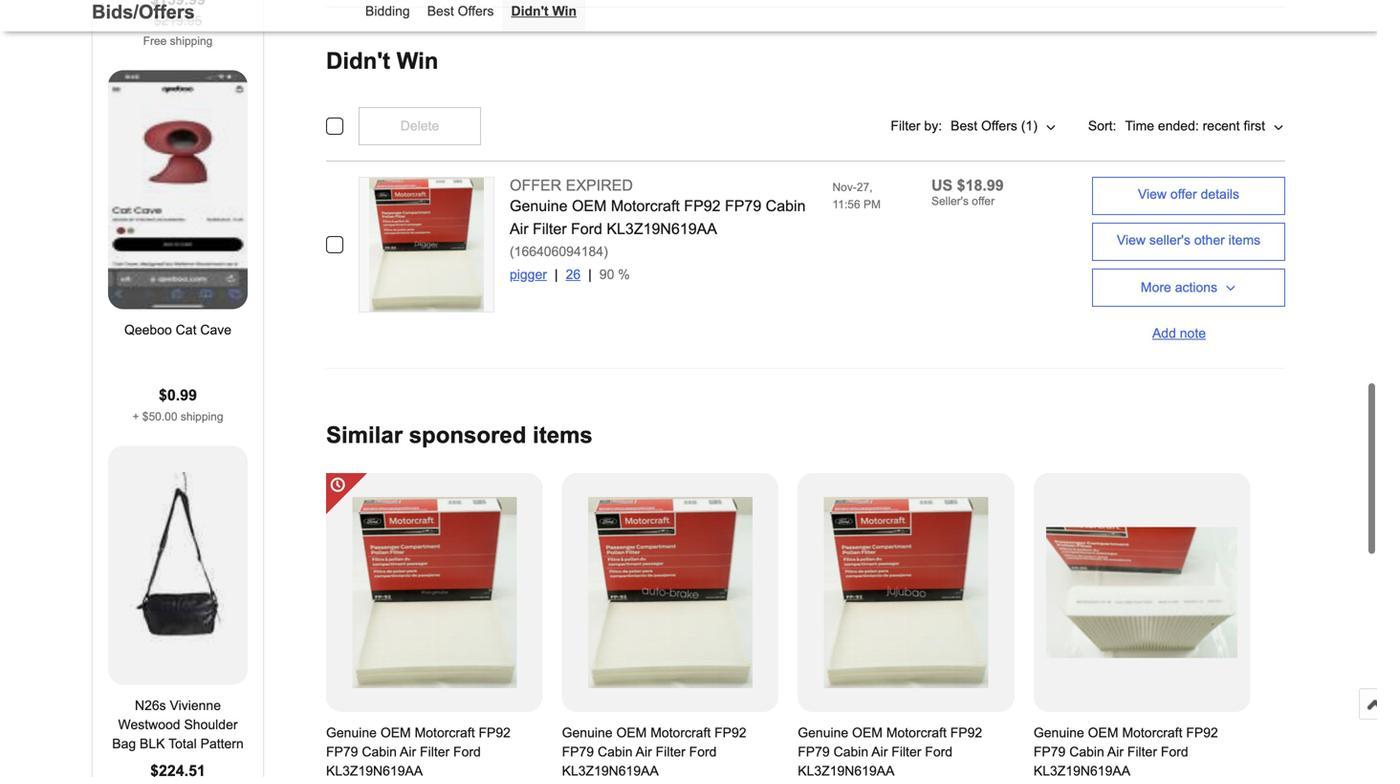 Task type: describe. For each thing, give the bounding box(es) containing it.
pattern
[[201, 737, 244, 752]]

qeeboo
[[124, 323, 172, 338]]

(1)
[[1022, 119, 1038, 133]]

best offers (1) button
[[950, 107, 1058, 145]]

view for view offer details
[[1138, 187, 1167, 202]]

$219.95 free shipping
[[143, 13, 213, 47]]

1 genuine oem motorcraft fp92 fp79 cabin air filter ford kl3z19n619aa from the left
[[326, 726, 511, 778]]

fp92 inside "offer expired genuine oem motorcraft fp92 fp79 cabin air filter ford kl3z19n619aa ( 166406094184 )"
[[684, 198, 721, 215]]

ended:
[[1159, 119, 1200, 133]]

27,
[[857, 181, 873, 194]]

best inside button
[[427, 6, 454, 21]]

view for view seller's other items
[[1117, 233, 1146, 248]]

cat
[[176, 323, 197, 338]]

similar
[[326, 423, 403, 448]]

didn't inside button
[[511, 6, 549, 21]]

$219.95
[[154, 13, 202, 28]]

view offer details link
[[1093, 177, 1286, 215]]

pigger
[[510, 267, 547, 282]]

delete
[[401, 119, 439, 133]]

vivienne
[[170, 699, 221, 714]]

qeeboo cat cave
[[124, 323, 232, 338]]

bidding button
[[357, 0, 419, 33]]

actions
[[1176, 280, 1218, 295]]

$50.00
[[142, 410, 177, 423]]

sponsored
[[409, 423, 527, 448]]

cabin inside "offer expired genuine oem motorcraft fp92 fp79 cabin air filter ford kl3z19n619aa ( 166406094184 )"
[[766, 198, 806, 215]]

win inside button
[[552, 6, 577, 21]]

didn't win button
[[503, 0, 586, 33]]

pm
[[864, 198, 881, 211]]

pigger link
[[510, 267, 566, 282]]

(
[[510, 244, 514, 259]]

1 vertical spatial win
[[397, 48, 439, 74]]

%
[[618, 267, 630, 282]]

$0.99 + $50.00 shipping
[[132, 387, 223, 423]]

166406094184
[[514, 244, 604, 259]]

motorcraft inside "offer expired genuine oem motorcraft fp92 fp79 cabin air filter ford kl3z19n619aa ( 166406094184 )"
[[611, 198, 680, 215]]

total
[[169, 737, 197, 752]]

view seller's other items
[[1117, 233, 1261, 248]]

view offer details
[[1138, 187, 1240, 202]]

items inside view seller's other items link
[[1229, 233, 1261, 248]]

add note button
[[1093, 315, 1286, 353]]

n26s
[[135, 699, 166, 714]]

26
[[566, 267, 581, 282]]

)
[[604, 244, 608, 259]]

+
[[132, 410, 139, 423]]

add note
[[1153, 326, 1206, 341]]

90
[[600, 267, 615, 282]]

1 horizontal spatial offer
[[1171, 187, 1198, 202]]

note
[[1180, 326, 1206, 341]]

1 vertical spatial didn't win
[[326, 48, 439, 74]]

$0.99 text field
[[159, 387, 197, 404]]

26 link
[[566, 267, 600, 282]]

nov-
[[833, 181, 857, 194]]

$0.99
[[159, 387, 197, 404]]

blk
[[140, 737, 165, 752]]

cave
[[200, 323, 232, 338]]



Task type: locate. For each thing, give the bounding box(es) containing it.
n26s vivienne westwood shoulder bag blk total pattern link
[[108, 446, 248, 778]]

time ended: recent first button
[[1125, 107, 1286, 145]]

best right "by:"
[[951, 119, 978, 133]]

90 %
[[600, 267, 630, 282]]

filter
[[891, 119, 921, 133], [533, 221, 567, 238], [420, 745, 450, 760], [656, 745, 686, 760], [892, 745, 922, 760], [1128, 745, 1158, 760]]

0 vertical spatial win
[[552, 6, 577, 21]]

0 vertical spatial best
[[427, 6, 454, 21]]

expired
[[566, 177, 633, 194]]

1 horizontal spatial didn't
[[511, 6, 549, 21]]

1 horizontal spatial didn't win
[[511, 6, 577, 21]]

0 vertical spatial view
[[1138, 187, 1167, 202]]

genuine
[[510, 198, 568, 215], [326, 726, 377, 741], [562, 726, 613, 741], [798, 726, 849, 741], [1034, 726, 1085, 741]]

offers left (1)
[[982, 119, 1018, 133]]

0 vertical spatial offers
[[458, 6, 494, 21]]

bids/offers
[[92, 4, 195, 25]]

0 vertical spatial items
[[1229, 233, 1261, 248]]

details
[[1201, 187, 1240, 202]]

1 horizontal spatial win
[[552, 6, 577, 21]]

2 genuine oem motorcraft fp92 fp79 cabin air filter ford kl3z19n619aa from the left
[[562, 726, 747, 778]]

0 horizontal spatial didn't win
[[326, 48, 439, 74]]

kl3z19n619aa inside "offer expired genuine oem motorcraft fp92 fp79 cabin air filter ford kl3z19n619aa ( 166406094184 )"
[[607, 221, 718, 238]]

1 vertical spatial offers
[[982, 119, 1018, 133]]

first
[[1244, 119, 1266, 133]]

kl3z19n619aa
[[607, 221, 718, 238], [326, 764, 423, 778], [562, 764, 659, 778], [798, 764, 895, 778], [1034, 764, 1131, 778]]

filter by: best offers (1)
[[891, 119, 1038, 133]]

view up seller's
[[1138, 187, 1167, 202]]

offers inside button
[[458, 6, 494, 21]]

genuine oem motorcraft fp92 fp79 cabin air filter ford kl3z19n619aa
[[326, 726, 511, 778], [562, 726, 747, 778], [798, 726, 983, 778], [1034, 726, 1219, 778]]

items right sponsored
[[533, 423, 593, 448]]

didn't down 'bidding' button on the left top of the page
[[326, 48, 390, 74]]

didn't
[[511, 6, 549, 21], [326, 48, 390, 74]]

1 horizontal spatial best
[[951, 119, 978, 133]]

1 horizontal spatial items
[[1229, 233, 1261, 248]]

filter inside "offer expired genuine oem motorcraft fp92 fp79 cabin air filter ford kl3z19n619aa ( 166406094184 )"
[[533, 221, 567, 238]]

3 genuine oem motorcraft fp92 fp79 cabin air filter ford kl3z19n619aa from the left
[[798, 726, 983, 778]]

4 genuine oem motorcraft fp92 fp79 cabin air filter ford kl3z19n619aa from the left
[[1034, 726, 1219, 778]]

didn't win down 'bidding' button on the left top of the page
[[326, 48, 439, 74]]

best offers button
[[419, 0, 503, 33]]

fp92
[[684, 198, 721, 215], [479, 726, 511, 741], [715, 726, 747, 741], [951, 726, 983, 741], [1187, 726, 1219, 741]]

shoulder
[[184, 718, 238, 733]]

didn't right best offers
[[511, 6, 549, 21]]

0 horizontal spatial offers
[[458, 6, 494, 21]]

1 vertical spatial didn't
[[326, 48, 390, 74]]

air
[[510, 221, 529, 238], [400, 745, 416, 760], [636, 745, 652, 760], [872, 745, 888, 760], [1108, 745, 1124, 760]]

view
[[1138, 187, 1167, 202], [1117, 233, 1146, 248]]

shipping inside $219.95 free shipping
[[170, 34, 213, 47]]

westwood
[[118, 718, 180, 733]]

items
[[1229, 233, 1261, 248], [533, 423, 593, 448]]

genuine oem motorcraft fp92 fp79 cabin air filter ford kl3z19n619aa link
[[510, 198, 806, 238], [326, 474, 543, 778], [562, 474, 779, 778], [798, 474, 1015, 778], [1034, 474, 1251, 778]]

best right bidding on the left top of page
[[427, 6, 454, 21]]

didn't win inside button
[[511, 6, 577, 21]]

motorcraft
[[611, 198, 680, 215], [415, 726, 475, 741], [651, 726, 711, 741], [887, 726, 947, 741], [1123, 726, 1183, 741]]

delete button
[[359, 107, 481, 145]]

1 vertical spatial items
[[533, 423, 593, 448]]

offer expired genuine oem motorcraft fp92 fp79 cabin air filter ford kl3z19n619aa ( 166406094184 )
[[510, 177, 806, 259]]

offer down $18.99
[[972, 195, 995, 208]]

best offers
[[427, 6, 494, 21]]

genuine inside "offer expired genuine oem motorcraft fp92 fp79 cabin air filter ford kl3z19n619aa ( 166406094184 )"
[[510, 198, 568, 215]]

best
[[427, 6, 454, 21], [951, 119, 978, 133]]

0 vertical spatial didn't
[[511, 6, 549, 21]]

11:56
[[833, 198, 861, 211]]

recent
[[1203, 119, 1240, 133]]

shipping inside $0.99 + $50.00 shipping
[[181, 410, 223, 423]]

None text field
[[150, 0, 206, 8], [150, 763, 206, 778], [150, 0, 206, 8], [150, 763, 206, 778]]

bidding
[[365, 6, 410, 21]]

bag
[[112, 737, 136, 752]]

more actions
[[1141, 280, 1218, 295]]

cabin
[[766, 198, 806, 215], [362, 745, 397, 760], [598, 745, 633, 760], [834, 745, 869, 760], [1070, 745, 1105, 760]]

more actions button
[[1093, 269, 1286, 307]]

other
[[1195, 233, 1225, 248]]

more
[[1141, 280, 1172, 295]]

0 horizontal spatial offer
[[972, 195, 995, 208]]

nov-27, 11:56 pm
[[833, 181, 881, 211]]

fp79
[[725, 198, 762, 215], [326, 745, 358, 760], [562, 745, 594, 760], [798, 745, 830, 760], [1034, 745, 1066, 760]]

air inside "offer expired genuine oem motorcraft fp92 fp79 cabin air filter ford kl3z19n619aa ( 166406094184 )"
[[510, 221, 529, 238]]

ford
[[571, 221, 603, 238], [454, 745, 481, 760], [689, 745, 717, 760], [925, 745, 953, 760], [1161, 745, 1189, 760]]

offer
[[1171, 187, 1198, 202], [972, 195, 995, 208]]

didn't win right best offers
[[511, 6, 577, 21]]

Free shipping text field
[[143, 34, 213, 47]]

win
[[552, 6, 577, 21], [397, 48, 439, 74]]

1 vertical spatial view
[[1117, 233, 1146, 248]]

0 vertical spatial shipping
[[170, 34, 213, 47]]

time
[[1126, 119, 1155, 133]]

1 vertical spatial best
[[951, 119, 978, 133]]

0 horizontal spatial didn't
[[326, 48, 390, 74]]

free
[[143, 34, 167, 47]]

shipping down $219.95 text field
[[170, 34, 213, 47]]

view seller's other items link
[[1093, 223, 1286, 261]]

0 horizontal spatial win
[[397, 48, 439, 74]]

sort:
[[1089, 119, 1117, 133]]

n26s vivienne westwood shoulder bag blk total pattern
[[112, 699, 244, 752]]

1 horizontal spatial offers
[[982, 119, 1018, 133]]

seller's
[[932, 195, 969, 208]]

add
[[1153, 326, 1177, 341]]

offers left 'didn't win' button
[[458, 6, 494, 21]]

offers
[[458, 6, 494, 21], [982, 119, 1018, 133]]

us $18.99 seller's offer
[[932, 177, 1004, 208]]

$18.99
[[957, 177, 1004, 194]]

sort: time ended: recent first
[[1089, 119, 1266, 133]]

offer left details
[[1171, 187, 1198, 202]]

genuine oem motorcraft fp92 fp79 cabin air filter ford kl3z19n619aa image
[[369, 178, 484, 312]]

0 vertical spatial didn't win
[[511, 6, 577, 21]]

shipping
[[170, 34, 213, 47], [181, 410, 223, 423]]

shipping down $0.99
[[181, 410, 223, 423]]

us
[[932, 177, 953, 194]]

0 horizontal spatial best
[[427, 6, 454, 21]]

view left seller's
[[1117, 233, 1146, 248]]

oem inside "offer expired genuine oem motorcraft fp92 fp79 cabin air filter ford kl3z19n619aa ( 166406094184 )"
[[572, 198, 607, 215]]

0 horizontal spatial items
[[533, 423, 593, 448]]

previous price $219.95 text field
[[154, 13, 202, 28]]

offer inside us $18.99 seller's offer
[[972, 195, 995, 208]]

similar sponsored items
[[326, 423, 593, 448]]

+ $50.00 shipping text field
[[132, 410, 223, 423]]

fp79 inside "offer expired genuine oem motorcraft fp92 fp79 cabin air filter ford kl3z19n619aa ( 166406094184 )"
[[725, 198, 762, 215]]

ford inside "offer expired genuine oem motorcraft fp92 fp79 cabin air filter ford kl3z19n619aa ( 166406094184 )"
[[571, 221, 603, 238]]

didn't win
[[511, 6, 577, 21], [326, 48, 439, 74]]

offer
[[510, 177, 562, 194]]

1 vertical spatial shipping
[[181, 410, 223, 423]]

by:
[[925, 119, 942, 133]]

items right 'other'
[[1229, 233, 1261, 248]]

seller's
[[1150, 233, 1191, 248]]



Task type: vqa. For each thing, say whether or not it's contained in the screenshot.
Miffy Thermos Stainless Steel Small Water Bottle Cup Rabbit Flower Beige 320mL link
no



